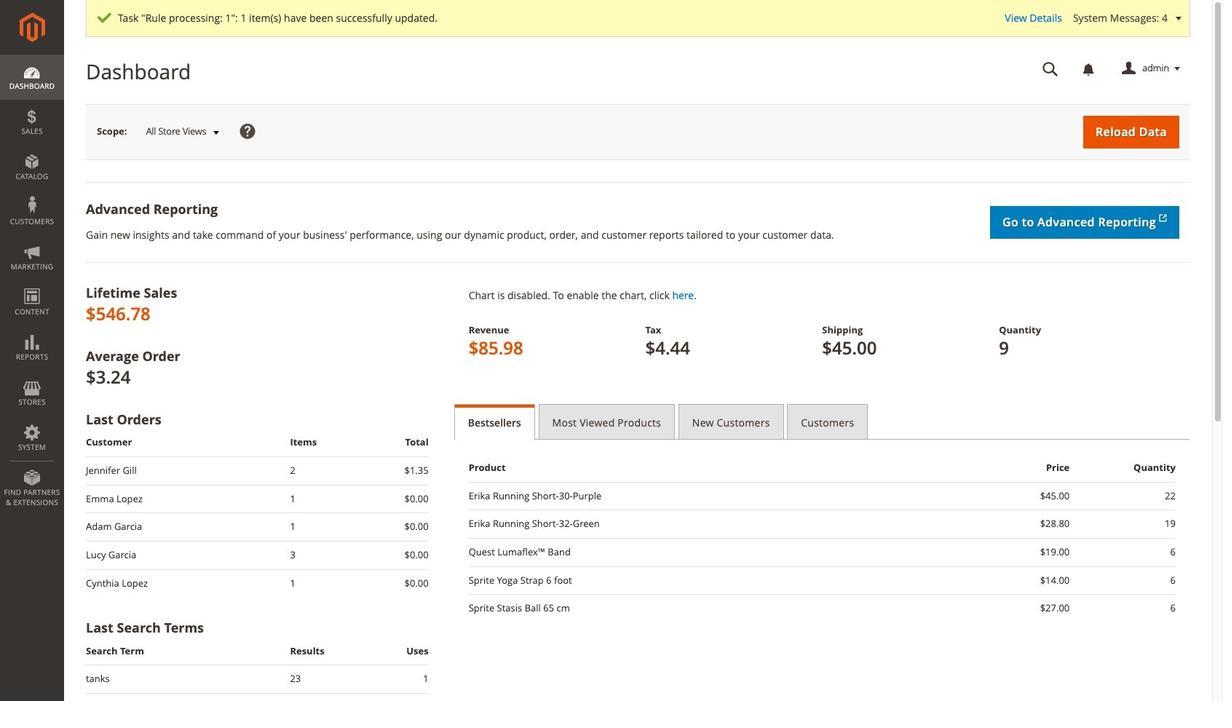 Task type: locate. For each thing, give the bounding box(es) containing it.
magento admin panel image
[[19, 12, 45, 42]]

menu bar
[[0, 55, 64, 515]]

tab list
[[454, 404, 1190, 440]]

None text field
[[1032, 56, 1069, 82]]



Task type: vqa. For each thing, say whether or not it's contained in the screenshot.
text box
yes



